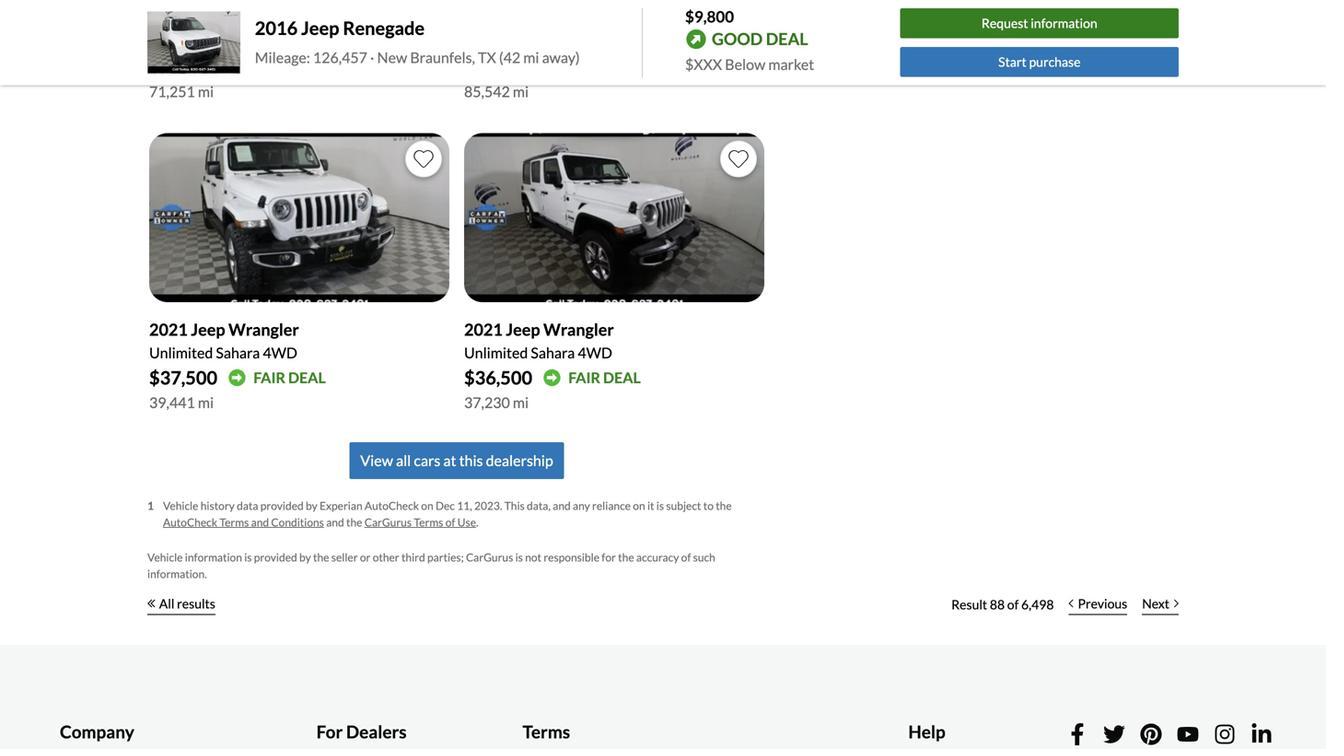 Task type: locate. For each thing, give the bounding box(es) containing it.
vehicle inside 1 vehicle history data provided by experian autocheck on dec 11, 2023. this data, and any reliance on it is subject to the autocheck terms and conditions and the cargurus terms of use .
[[163, 499, 199, 512]]

chevron double left image
[[147, 599, 156, 608]]

0 horizontal spatial 2021
[[149, 319, 188, 340]]

0 horizontal spatial information
[[185, 551, 242, 564]]

0 vertical spatial information
[[1031, 15, 1098, 31]]

and down data
[[251, 516, 269, 529]]

of left "such" on the bottom of the page
[[682, 551, 691, 564]]

is inside 1 vehicle history data provided by experian autocheck on dec 11, 2023. this data, and any reliance on it is subject to the autocheck terms and conditions and the cargurus terms of use .
[[657, 499, 664, 512]]

terms
[[220, 516, 249, 529], [414, 516, 444, 529], [523, 721, 571, 742]]

provided
[[261, 499, 304, 512], [254, 551, 297, 564]]

dealership
[[486, 452, 554, 470]]

37,230 mi
[[464, 393, 529, 411]]

wrangler
[[229, 319, 299, 340], [544, 319, 614, 340]]

2 2021 jeep wrangler image from the left
[[464, 133, 765, 302]]

autocheck
[[365, 499, 419, 512], [163, 516, 217, 529]]

fair right (42
[[569, 58, 601, 76]]

2021 for $36,500
[[464, 319, 503, 340]]

braunfels,
[[410, 48, 475, 66]]

cargurus inside vehicle information is provided by the seller or other third parties; cargurus is not responsible for the accuracy of such information.
[[466, 551, 514, 564]]

responsible
[[544, 551, 600, 564]]

at
[[444, 452, 457, 470]]

good
[[712, 29, 763, 49]]

39,441
[[149, 393, 195, 411]]

the left seller
[[313, 551, 329, 564]]

1 horizontal spatial 2021
[[464, 319, 503, 340]]

cargurus
[[365, 516, 412, 529], [466, 551, 514, 564]]

1 horizontal spatial 2021 jeep wrangler image
[[464, 133, 765, 302]]

of right 88 on the bottom
[[1008, 597, 1019, 612]]

fwd
[[160, 33, 194, 51]]

next link
[[1136, 584, 1187, 625]]

sahara up fair deal image
[[531, 344, 575, 362]]

1 horizontal spatial 2021 jeep wrangler unlimited sahara 4wd
[[464, 319, 614, 362]]

2021 up the $37,500
[[149, 319, 188, 340]]

fair deal image right the $37,500
[[229, 369, 246, 387]]

mi for $22,800
[[513, 83, 529, 101]]

on left dec
[[421, 499, 434, 512]]

of inside vehicle information is provided by the seller or other third parties; cargurus is not responsible for the accuracy of such information.
[[682, 551, 691, 564]]

mi right (42
[[524, 48, 540, 66]]

0 vertical spatial of
[[446, 516, 456, 529]]

4wd for $22,800
[[578, 344, 613, 362]]

1 horizontal spatial information
[[1031, 15, 1098, 31]]

2016
[[255, 17, 298, 39]]

mi down $16,000
[[198, 83, 214, 101]]

by inside 1 vehicle history data provided by experian autocheck on dec 11, 2023. this data, and any reliance on it is subject to the autocheck terms and conditions and the cargurus terms of use .
[[306, 499, 318, 512]]

0 horizontal spatial 4wd
[[263, 344, 298, 362]]

unlimited up the $36,500
[[464, 344, 528, 362]]

1 horizontal spatial of
[[682, 551, 691, 564]]

2 unlimited from the left
[[464, 344, 528, 362]]

accuracy
[[637, 551, 679, 564]]

2 horizontal spatial 4wd
[[578, 344, 613, 362]]

unlimited up the $37,500
[[149, 344, 213, 362]]

fair for $16,000
[[254, 58, 286, 76]]

information
[[1031, 15, 1098, 31], [185, 551, 242, 564]]

jeep up 126,457
[[301, 17, 340, 39]]

2021
[[149, 319, 188, 340], [464, 319, 503, 340]]

fair deal image for $22,800
[[544, 58, 561, 76]]

is down autocheck terms and conditions link
[[244, 551, 252, 564]]

below
[[725, 55, 766, 73]]

0 horizontal spatial cargurus
[[365, 516, 412, 529]]

1 vertical spatial provided
[[254, 551, 297, 564]]

dec
[[436, 499, 455, 512]]

seller
[[332, 551, 358, 564]]

autocheck up cargurus terms of use link on the left bottom of page
[[365, 499, 419, 512]]

deal for $22,800
[[604, 58, 641, 76]]

jeep up the $36,500
[[506, 319, 540, 340]]

6,498
[[1022, 597, 1055, 612]]

0 vertical spatial cargurus
[[365, 516, 412, 529]]

0 horizontal spatial on
[[421, 499, 434, 512]]

chevron right image
[[1175, 599, 1180, 608]]

1 2021 from the left
[[149, 319, 188, 340]]

0 horizontal spatial of
[[446, 516, 456, 529]]

and
[[553, 499, 571, 512], [251, 516, 269, 529], [326, 516, 344, 529]]

2 vertical spatial of
[[1008, 597, 1019, 612]]

fair for $22,800
[[569, 58, 601, 76]]

deal for $16,000
[[288, 58, 326, 76]]

1 2021 jeep wrangler unlimited sahara 4wd from the left
[[149, 319, 299, 362]]

fair down 2016
[[254, 58, 286, 76]]

vehicle
[[163, 499, 199, 512], [147, 551, 183, 564]]

is right the "it"
[[657, 499, 664, 512]]

fair deal image
[[229, 58, 246, 76], [544, 58, 561, 76], [229, 369, 246, 387]]

and down the experian
[[326, 516, 344, 529]]

all results link
[[147, 584, 216, 625]]

view all cars at this dealership
[[361, 452, 554, 470]]

information up information.
[[185, 551, 242, 564]]

of inside 1 vehicle history data provided by experian autocheck on dec 11, 2023. this data, and any reliance on it is subject to the autocheck terms and conditions and the cargurus terms of use .
[[446, 516, 456, 529]]

request information button
[[901, 9, 1180, 38]]

2 horizontal spatial is
[[657, 499, 664, 512]]

0 horizontal spatial autocheck
[[163, 516, 217, 529]]

results
[[177, 596, 216, 611]]

1 vertical spatial by
[[300, 551, 311, 564]]

data,
[[527, 499, 551, 512]]

$16,000
[[149, 56, 218, 78]]

mi down the $37,500
[[198, 393, 214, 411]]

0 horizontal spatial 2021 jeep wrangler unlimited sahara 4wd
[[149, 319, 299, 362]]

fair deal image down 2019 ford escape s fwd at the left top of page
[[229, 58, 246, 76]]

on left the "it"
[[633, 499, 646, 512]]

0 vertical spatial by
[[306, 499, 318, 512]]

cargurus up other
[[365, 516, 412, 529]]

0 horizontal spatial 2021 jeep wrangler image
[[149, 133, 450, 302]]

2021 jeep wrangler image
[[149, 133, 450, 302], [464, 133, 765, 302]]

deal for $36,500
[[604, 369, 641, 387]]

1 horizontal spatial cargurus
[[466, 551, 514, 564]]

$22,800
[[464, 56, 533, 78]]

1 unlimited from the left
[[149, 344, 213, 362]]

deal
[[766, 29, 809, 49]]

by down conditions
[[300, 551, 311, 564]]

information inside button
[[1031, 15, 1098, 31]]

71,251 mi
[[149, 83, 214, 101]]

view
[[361, 452, 393, 470]]

fair deal image right (42
[[544, 58, 561, 76]]

fair deal
[[254, 58, 326, 76], [569, 58, 641, 76], [254, 369, 326, 387], [569, 369, 641, 387]]

s
[[149, 33, 157, 51]]

2 2021 jeep wrangler unlimited sahara 4wd from the left
[[464, 319, 614, 362]]

wrangler for $36,500
[[544, 319, 614, 340]]

2021 up the $36,500
[[464, 319, 503, 340]]

fair right the $37,500
[[254, 369, 286, 387]]

2023.
[[475, 499, 503, 512]]

0 horizontal spatial sahara
[[216, 344, 260, 362]]

1 2021 jeep wrangler image from the left
[[149, 133, 450, 302]]

is left not
[[516, 551, 523, 564]]

of left "use"
[[446, 516, 456, 529]]

result
[[952, 597, 988, 612]]

the right for
[[618, 551, 635, 564]]

fair for $36,500
[[569, 369, 601, 387]]

1 horizontal spatial autocheck
[[365, 499, 419, 512]]

1 vertical spatial information
[[185, 551, 242, 564]]

1 horizontal spatial wrangler
[[544, 319, 614, 340]]

all
[[159, 596, 175, 611]]

cargurus terms of use link
[[365, 516, 476, 529]]

0 vertical spatial vehicle
[[163, 499, 199, 512]]

and left any
[[553, 499, 571, 512]]

vehicle right 1
[[163, 499, 199, 512]]

4wd
[[511, 33, 546, 51], [263, 344, 298, 362], [578, 344, 613, 362]]

fair deal for $36,500
[[569, 369, 641, 387]]

0 horizontal spatial is
[[244, 551, 252, 564]]

.
[[476, 516, 479, 529]]

fair deal for $22,800
[[569, 58, 641, 76]]

the down the experian
[[346, 516, 363, 529]]

71,251
[[149, 83, 195, 101]]

new
[[377, 48, 408, 66]]

jeep up the $37,500
[[191, 319, 225, 340]]

2 2021 from the left
[[464, 319, 503, 340]]

2 horizontal spatial jeep
[[506, 319, 540, 340]]

jeep
[[301, 17, 340, 39], [191, 319, 225, 340], [506, 319, 540, 340]]

cargurus down "."
[[466, 551, 514, 564]]

provided down conditions
[[254, 551, 297, 564]]

1 vertical spatial autocheck
[[163, 516, 217, 529]]

1 vertical spatial vehicle
[[147, 551, 183, 564]]

information inside vehicle information is provided by the seller or other third parties; cargurus is not responsible for the accuracy of such information.
[[185, 551, 242, 564]]

sahara up $22,800
[[464, 33, 509, 51]]

1 vertical spatial cargurus
[[466, 551, 514, 564]]

use
[[458, 516, 476, 529]]

0 horizontal spatial terms
[[220, 516, 249, 529]]

fair
[[254, 58, 286, 76], [569, 58, 601, 76], [254, 369, 286, 387], [569, 369, 601, 387]]

mi down the $36,500
[[513, 393, 529, 411]]

1 horizontal spatial unlimited
[[464, 344, 528, 362]]

0 horizontal spatial and
[[251, 516, 269, 529]]

2021 jeep wrangler unlimited sahara 4wd up the $37,500
[[149, 319, 299, 362]]

mi down $22,800
[[513, 83, 529, 101]]

$xxx
[[686, 55, 723, 73]]

2 wrangler from the left
[[544, 319, 614, 340]]

(42
[[499, 48, 521, 66]]

sahara
[[464, 33, 509, 51], [216, 344, 260, 362], [531, 344, 575, 362]]

1 horizontal spatial on
[[633, 499, 646, 512]]

on
[[421, 499, 434, 512], [633, 499, 646, 512]]

information up 'purchase'
[[1031, 15, 1098, 31]]

1 vertical spatial of
[[682, 551, 691, 564]]

2 horizontal spatial sahara
[[531, 344, 575, 362]]

by up conditions
[[306, 499, 318, 512]]

0 horizontal spatial unlimited
[[149, 344, 213, 362]]

85,542
[[464, 83, 510, 101]]

cars
[[414, 452, 441, 470]]

1 horizontal spatial jeep
[[301, 17, 340, 39]]

0 vertical spatial provided
[[261, 499, 304, 512]]

sahara for $22,800
[[531, 344, 575, 362]]

deal
[[288, 58, 326, 76], [604, 58, 641, 76], [288, 369, 326, 387], [604, 369, 641, 387]]

1 wrangler from the left
[[229, 319, 299, 340]]

vehicle up information.
[[147, 551, 183, 564]]

autocheck down history
[[163, 516, 217, 529]]

jeep for $16,000
[[191, 319, 225, 340]]

parties;
[[428, 551, 464, 564]]

sahara up the $37,500
[[216, 344, 260, 362]]

fair right fair deal image
[[569, 369, 601, 387]]

mi
[[524, 48, 540, 66], [198, 83, 214, 101], [513, 83, 529, 101], [198, 393, 214, 411], [513, 393, 529, 411]]

0 horizontal spatial jeep
[[191, 319, 225, 340]]

provided up conditions
[[261, 499, 304, 512]]

0 horizontal spatial wrangler
[[229, 319, 299, 340]]

2021 jeep wrangler unlimited sahara 4wd up fair deal image
[[464, 319, 614, 362]]



Task type: describe. For each thing, give the bounding box(es) containing it.
2016 jeep renegade mileage: 126,457 · new braunfels, tx (42 mi away)
[[255, 17, 580, 66]]

vehicle inside vehicle information is provided by the seller or other third parties; cargurus is not responsible for the accuracy of such information.
[[147, 551, 183, 564]]

2016 jeep renegade image
[[147, 12, 240, 74]]

$37,500
[[149, 367, 218, 389]]

2 horizontal spatial of
[[1008, 597, 1019, 612]]

all
[[396, 452, 411, 470]]

view all cars at this dealership link
[[349, 442, 565, 479]]

fair for $37,500
[[254, 369, 286, 387]]

any
[[573, 499, 590, 512]]

or
[[360, 551, 371, 564]]

for
[[317, 721, 343, 742]]

deal for $37,500
[[288, 369, 326, 387]]

company
[[60, 721, 134, 742]]

1 on from the left
[[421, 499, 434, 512]]

by inside vehicle information is provided by the seller or other third parties; cargurus is not responsible for the accuracy of such information.
[[300, 551, 311, 564]]

·
[[370, 48, 375, 66]]

37,230
[[464, 393, 510, 411]]

it
[[648, 499, 655, 512]]

jeep for $22,800
[[506, 319, 540, 340]]

1 horizontal spatial is
[[516, 551, 523, 564]]

$xxx below market
[[686, 55, 815, 73]]

2019
[[149, 8, 188, 29]]

1 vehicle history data provided by experian autocheck on dec 11, 2023. this data, and any reliance on it is subject to the autocheck terms and conditions and the cargurus terms of use .
[[147, 499, 732, 529]]

mi inside 2016 jeep renegade mileage: 126,457 · new braunfels, tx (42 mi away)
[[524, 48, 540, 66]]

market
[[769, 55, 815, 73]]

fair deal for $37,500
[[254, 369, 326, 387]]

help
[[909, 721, 946, 742]]

mi for $16,000
[[198, 83, 214, 101]]

unlimited for $36,500
[[464, 344, 528, 362]]

11,
[[457, 499, 472, 512]]

fair deal image for $37,500
[[229, 369, 246, 387]]

tx
[[478, 48, 496, 66]]

jeep inside 2016 jeep renegade mileage: 126,457 · new braunfels, tx (42 mi away)
[[301, 17, 340, 39]]

sahara 4wd
[[464, 33, 546, 51]]

start
[[999, 54, 1027, 70]]

88
[[991, 597, 1005, 612]]

85,542 mi
[[464, 83, 529, 101]]

result 88 of 6,498
[[952, 597, 1055, 612]]

2 on from the left
[[633, 499, 646, 512]]

cargurus inside 1 vehicle history data provided by experian autocheck on dec 11, 2023. this data, and any reliance on it is subject to the autocheck terms and conditions and the cargurus terms of use .
[[365, 516, 412, 529]]

2021 jeep wrangler unlimited sahara 4wd for $37,500
[[149, 319, 299, 362]]

2 horizontal spatial and
[[553, 499, 571, 512]]

fair deal for $16,000
[[254, 58, 326, 76]]

other
[[373, 551, 400, 564]]

mi for $36,500
[[513, 393, 529, 411]]

fair deal image
[[544, 369, 561, 387]]

request
[[982, 15, 1029, 31]]

away)
[[542, 48, 580, 66]]

2 horizontal spatial terms
[[523, 721, 571, 742]]

mileage:
[[255, 48, 310, 66]]

good deal
[[712, 29, 809, 49]]

previous
[[1079, 596, 1128, 611]]

history
[[201, 499, 235, 512]]

2019 ford escape s fwd
[[149, 8, 280, 51]]

39,441 mi
[[149, 393, 214, 411]]

2021 jeep wrangler unlimited sahara 4wd for $36,500
[[464, 319, 614, 362]]

for dealers
[[317, 721, 407, 742]]

vehicle information is provided by the seller or other third parties; cargurus is not responsible for the accuracy of such information.
[[147, 551, 716, 581]]

information for vehicle
[[185, 551, 242, 564]]

conditions
[[271, 516, 324, 529]]

1 horizontal spatial sahara
[[464, 33, 509, 51]]

experian
[[320, 499, 363, 512]]

this
[[459, 452, 483, 470]]

2021 jeep wrangler image for $22,800
[[464, 133, 765, 302]]

reliance
[[593, 499, 631, 512]]

2021 jeep wrangler image for $16,000
[[149, 133, 450, 302]]

ford
[[191, 8, 225, 29]]

data
[[237, 499, 258, 512]]

third
[[402, 551, 425, 564]]

next
[[1143, 596, 1170, 611]]

mi for $37,500
[[198, 393, 214, 411]]

this
[[505, 499, 525, 512]]

126,457
[[313, 48, 368, 66]]

request information
[[982, 15, 1098, 31]]

such
[[694, 551, 716, 564]]

escape
[[229, 8, 280, 29]]

information.
[[147, 567, 207, 581]]

wrangler for $37,500
[[229, 319, 299, 340]]

2021 for $37,500
[[149, 319, 188, 340]]

sahara for $16,000
[[216, 344, 260, 362]]

start purchase button
[[901, 47, 1180, 77]]

1 horizontal spatial and
[[326, 516, 344, 529]]

dealers
[[346, 721, 407, 742]]

1 horizontal spatial terms
[[414, 516, 444, 529]]

1 horizontal spatial 4wd
[[511, 33, 546, 51]]

0 vertical spatial autocheck
[[365, 499, 419, 512]]

for
[[602, 551, 616, 564]]

chevron left image
[[1069, 599, 1074, 608]]

purchase
[[1030, 54, 1081, 70]]

all results
[[159, 596, 216, 611]]

fair deal image for $16,000
[[229, 58, 246, 76]]

renegade
[[343, 17, 425, 39]]

$36,500
[[464, 367, 533, 389]]

1
[[147, 499, 154, 512]]

4wd for $16,000
[[263, 344, 298, 362]]

unlimited for $37,500
[[149, 344, 213, 362]]

not
[[525, 551, 542, 564]]

start purchase
[[999, 54, 1081, 70]]

the right to
[[716, 499, 732, 512]]

provided inside vehicle information is provided by the seller or other third parties; cargurus is not responsible for the accuracy of such information.
[[254, 551, 297, 564]]

information for request
[[1031, 15, 1098, 31]]

autocheck terms and conditions link
[[163, 516, 324, 529]]

previous link
[[1062, 584, 1136, 625]]

provided inside 1 vehicle history data provided by experian autocheck on dec 11, 2023. this data, and any reliance on it is subject to the autocheck terms and conditions and the cargurus terms of use .
[[261, 499, 304, 512]]

to
[[704, 499, 714, 512]]

subject
[[667, 499, 702, 512]]

$9,800
[[686, 7, 735, 26]]



Task type: vqa. For each thing, say whether or not it's contained in the screenshot.
Of to the left
yes



